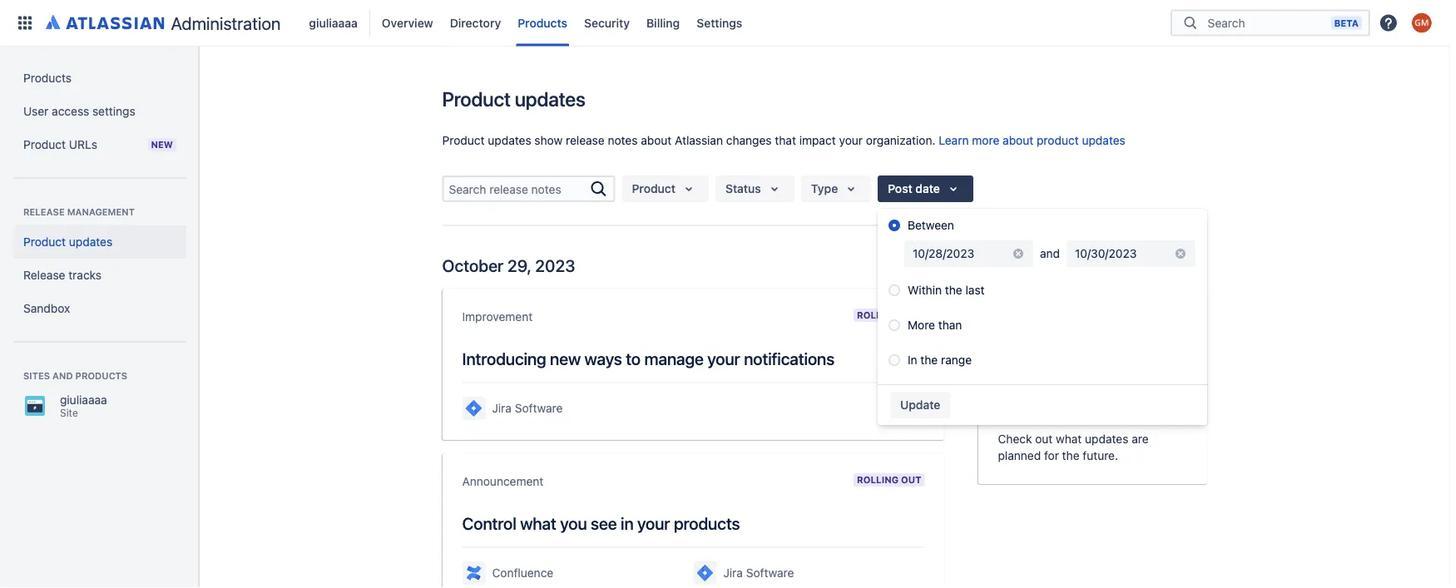 Task type: vqa. For each thing, say whether or not it's contained in the screenshot.
list
no



Task type: describe. For each thing, give the bounding box(es) containing it.
10/28/2023
[[913, 247, 975, 261]]

1 horizontal spatial software
[[746, 566, 794, 580]]

products link inside global navigation "element"
[[513, 10, 573, 36]]

manage
[[645, 349, 704, 368]]

1 horizontal spatial and
[[1040, 247, 1060, 261]]

rolling out for introducing new ways to manage your notifications
[[857, 310, 922, 321]]

open datetime selection image
[[944, 179, 964, 199]]

29,
[[508, 256, 532, 275]]

1 vertical spatial what
[[520, 514, 557, 533]]

sandbox
[[23, 302, 70, 315]]

appswitcher icon image
[[15, 13, 35, 33]]

release tracks link
[[13, 259, 186, 292]]

sites and products
[[23, 371, 127, 382]]

sites
[[23, 371, 50, 382]]

management
[[67, 207, 135, 218]]

rolling for introducing new ways to manage your notifications
[[857, 310, 899, 321]]

new
[[151, 139, 173, 150]]

access
[[52, 104, 89, 118]]

help icon image
[[1379, 13, 1399, 33]]

october
[[442, 256, 504, 275]]

more
[[908, 318, 936, 332]]

Search text field
[[444, 177, 589, 201]]

site
[[60, 407, 78, 419]]

your for notifications
[[708, 349, 740, 368]]

directory link
[[445, 10, 506, 36]]

confluence
[[492, 566, 554, 580]]

atlassian
[[675, 134, 723, 147]]

0 horizontal spatial product updates
[[23, 235, 112, 249]]

updates left 'show'
[[488, 134, 532, 147]]

the inside check out what updates are planned for the future.
[[1063, 449, 1080, 463]]

settings link
[[692, 10, 748, 36]]

updates right product at right top
[[1082, 134, 1126, 147]]

giuliaaaa link
[[304, 10, 363, 36]]

to
[[626, 349, 641, 368]]

control
[[462, 514, 517, 533]]

Search field
[[1203, 8, 1332, 38]]

that
[[775, 134, 796, 147]]

release tracks
[[23, 268, 102, 282]]

than
[[939, 318, 963, 332]]

impact
[[800, 134, 836, 147]]

ways
[[585, 349, 622, 368]]

release for release management
[[23, 207, 65, 218]]

product down directory link
[[442, 87, 511, 111]]

settings
[[697, 16, 743, 30]]

giuliaaaa site
[[60, 393, 107, 419]]

overview
[[382, 16, 433, 30]]

learn
[[939, 134, 969, 147]]

changes
[[726, 134, 772, 147]]

overview link
[[377, 10, 438, 36]]

user access settings link
[[13, 95, 186, 128]]

administration link
[[40, 10, 287, 36]]

out for products
[[901, 475, 922, 486]]

product up search text box at top left
[[442, 134, 485, 147]]

user access settings
[[23, 104, 135, 118]]

account image
[[1412, 13, 1432, 33]]

out for notifications
[[901, 310, 922, 321]]

post date
[[888, 182, 940, 196]]

see
[[591, 514, 617, 533]]

updates inside check out what updates are planned for the future.
[[1086, 432, 1129, 446]]

you
[[560, 514, 587, 533]]

security
[[584, 16, 630, 30]]

last
[[966, 283, 985, 297]]

toggle navigation image
[[183, 67, 220, 100]]

0 horizontal spatial products link
[[13, 62, 186, 95]]

confluence image
[[464, 563, 484, 583]]

product updates show release notes about atlassian changes that impact your organization. learn more about product updates
[[442, 134, 1126, 147]]

clear image for 10/30/2023
[[1174, 247, 1188, 261]]

your for products
[[638, 514, 670, 533]]

notes
[[608, 134, 638, 147]]

giuliaaaa for giuliaaaa
[[309, 16, 358, 30]]

introducing
[[462, 349, 546, 368]]

type button
[[801, 176, 872, 202]]

release for release tracks
[[23, 268, 65, 282]]

directory
[[450, 16, 501, 30]]

user
[[23, 104, 49, 118]]

1 vertical spatial and
[[52, 371, 73, 382]]

update button
[[891, 392, 951, 419]]

are
[[1132, 432, 1149, 446]]

status
[[726, 182, 761, 196]]

learn more about product updates link
[[939, 134, 1126, 147]]

in
[[908, 353, 918, 367]]

check out what updates are planned for the future.
[[998, 432, 1149, 463]]

introducing new ways to manage your notifications
[[462, 349, 835, 368]]

show
[[535, 134, 563, 147]]

update
[[901, 398, 941, 412]]

tracks
[[68, 268, 102, 282]]

type
[[811, 182, 838, 196]]

rolling for control what you see in your products
[[857, 475, 899, 486]]

0 vertical spatial products
[[75, 371, 127, 382]]

product updates link
[[13, 226, 186, 259]]



Task type: locate. For each thing, give the bounding box(es) containing it.
1 vertical spatial rolling
[[857, 475, 899, 486]]

out
[[901, 310, 922, 321], [901, 475, 922, 486]]

1 horizontal spatial about
[[1003, 134, 1034, 147]]

1 horizontal spatial products
[[674, 514, 740, 533]]

the for in
[[921, 353, 938, 367]]

2023
[[535, 256, 575, 275]]

administration banner
[[0, 0, 1451, 47]]

check
[[998, 432, 1032, 446]]

0 horizontal spatial software
[[515, 402, 563, 415]]

0 horizontal spatial clear image
[[1012, 247, 1025, 261]]

1 vertical spatial jira
[[724, 566, 743, 580]]

check out what updates are planned for the future. link
[[978, 289, 1208, 484]]

1 release from the top
[[23, 207, 65, 218]]

product
[[1037, 134, 1079, 147]]

clear image
[[1012, 247, 1025, 261], [1174, 247, 1188, 261]]

1 vertical spatial products
[[23, 71, 72, 85]]

updates
[[515, 87, 586, 111], [488, 134, 532, 147], [1082, 134, 1126, 147], [69, 235, 112, 249], [1086, 432, 1129, 446]]

0 vertical spatial your
[[839, 134, 863, 147]]

future.
[[1083, 449, 1119, 463]]

1 out from the top
[[901, 310, 922, 321]]

sandbox link
[[13, 292, 186, 325]]

product down user
[[23, 138, 66, 151]]

release management
[[23, 207, 135, 218]]

within
[[908, 283, 942, 297]]

between
[[908, 218, 955, 232]]

products
[[518, 16, 568, 30], [23, 71, 72, 85]]

1 horizontal spatial products link
[[513, 10, 573, 36]]

about right more
[[1003, 134, 1034, 147]]

and right the sites
[[52, 371, 73, 382]]

rolling
[[857, 310, 899, 321], [857, 475, 899, 486]]

confluence image
[[464, 563, 484, 583]]

notifications
[[744, 349, 835, 368]]

1 vertical spatial giuliaaaa
[[60, 393, 107, 407]]

announcement
[[462, 475, 544, 489]]

updates up 'show'
[[515, 87, 586, 111]]

jira
[[492, 402, 512, 415], [724, 566, 743, 580]]

product inside dropdown button
[[632, 182, 676, 196]]

2 horizontal spatial your
[[839, 134, 863, 147]]

1 rolling from the top
[[857, 310, 899, 321]]

2 rolling from the top
[[857, 475, 899, 486]]

0 vertical spatial software
[[515, 402, 563, 415]]

date
[[916, 182, 940, 196]]

1 horizontal spatial your
[[708, 349, 740, 368]]

clear image for 10/28/2023
[[1012, 247, 1025, 261]]

1 rolling out from the top
[[857, 310, 922, 321]]

2 rolling out from the top
[[857, 475, 922, 486]]

1 vertical spatial the
[[921, 353, 938, 367]]

what up for
[[1056, 432, 1082, 446]]

what left you
[[520, 514, 557, 533]]

giuliaaaa down sites and products
[[60, 393, 107, 407]]

0 vertical spatial jira
[[492, 402, 512, 415]]

within the last
[[908, 283, 985, 297]]

products up giuliaaaa site
[[75, 371, 127, 382]]

range
[[941, 353, 972, 367]]

1 vertical spatial software
[[746, 566, 794, 580]]

product urls
[[23, 138, 97, 151]]

more
[[972, 134, 1000, 147]]

and left 10/30/2023
[[1040, 247, 1060, 261]]

release
[[566, 134, 605, 147]]

1 horizontal spatial jira software
[[724, 566, 794, 580]]

2 clear image from the left
[[1174, 247, 1188, 261]]

release up sandbox
[[23, 268, 65, 282]]

billing link
[[642, 10, 685, 36]]

out
[[1036, 432, 1053, 446]]

0 horizontal spatial what
[[520, 514, 557, 533]]

your right impact
[[839, 134, 863, 147]]

search image
[[589, 179, 609, 199]]

products inside global navigation "element"
[[518, 16, 568, 30]]

what inside check out what updates are planned for the future.
[[1056, 432, 1082, 446]]

products right in
[[674, 514, 740, 533]]

products link up settings at the top left
[[13, 62, 186, 95]]

what
[[1056, 432, 1082, 446], [520, 514, 557, 533]]

about
[[641, 134, 672, 147], [1003, 134, 1034, 147]]

1 horizontal spatial product updates
[[442, 87, 586, 111]]

0 vertical spatial products
[[518, 16, 568, 30]]

about right notes
[[641, 134, 672, 147]]

1 vertical spatial out
[[901, 475, 922, 486]]

search icon image
[[1181, 15, 1201, 31]]

software
[[515, 402, 563, 415], [746, 566, 794, 580]]

october 29, 2023
[[442, 256, 575, 275]]

product updates down "release management"
[[23, 235, 112, 249]]

1 vertical spatial products link
[[13, 62, 186, 95]]

status button
[[716, 176, 795, 202]]

None radio
[[889, 285, 901, 296], [889, 355, 901, 366], [889, 285, 901, 296], [889, 355, 901, 366]]

giuliaaaa left overview
[[309, 16, 358, 30]]

settings
[[92, 104, 135, 118]]

0 horizontal spatial jira software
[[492, 402, 563, 415]]

updates up future.
[[1086, 432, 1129, 446]]

rolling out down within
[[857, 310, 922, 321]]

1 horizontal spatial what
[[1056, 432, 1082, 446]]

2 horizontal spatial the
[[1063, 449, 1080, 463]]

1 horizontal spatial products
[[518, 16, 568, 30]]

2 release from the top
[[23, 268, 65, 282]]

out down within
[[901, 310, 922, 321]]

product updates
[[442, 87, 586, 111], [23, 235, 112, 249]]

jira software image
[[464, 399, 484, 419], [464, 399, 484, 419], [695, 563, 715, 583], [695, 563, 715, 583]]

2 vertical spatial the
[[1063, 449, 1080, 463]]

product updates up 'show'
[[442, 87, 586, 111]]

0 horizontal spatial your
[[638, 514, 670, 533]]

rolling out down update button at bottom right
[[857, 475, 922, 486]]

post
[[888, 182, 913, 196]]

0 vertical spatial rolling out
[[857, 310, 922, 321]]

0 vertical spatial and
[[1040, 247, 1060, 261]]

rolling out
[[857, 310, 922, 321], [857, 475, 922, 486]]

0 vertical spatial rolling
[[857, 310, 899, 321]]

0 vertical spatial jira software
[[492, 402, 563, 415]]

1 vertical spatial your
[[708, 349, 740, 368]]

1 clear image from the left
[[1012, 247, 1025, 261]]

out down update button at bottom right
[[901, 475, 922, 486]]

post date button
[[878, 176, 974, 202]]

your right in
[[638, 514, 670, 533]]

for
[[1045, 449, 1059, 463]]

2 vertical spatial your
[[638, 514, 670, 533]]

products up user
[[23, 71, 72, 85]]

1 horizontal spatial clear image
[[1174, 247, 1188, 261]]

updates down "management"
[[69, 235, 112, 249]]

0 horizontal spatial the
[[921, 353, 938, 367]]

1 vertical spatial rolling out
[[857, 475, 922, 486]]

control what you see in your products
[[462, 514, 740, 533]]

clear image right 10/28/2023
[[1012, 247, 1025, 261]]

1 about from the left
[[641, 134, 672, 147]]

0 vertical spatial the
[[945, 283, 963, 297]]

planned
[[998, 449, 1041, 463]]

your right manage
[[708, 349, 740, 368]]

1 vertical spatial product updates
[[23, 235, 112, 249]]

0 vertical spatial products link
[[513, 10, 573, 36]]

1 horizontal spatial giuliaaaa
[[309, 16, 358, 30]]

products left security
[[518, 16, 568, 30]]

product up release tracks
[[23, 235, 66, 249]]

in
[[621, 514, 634, 533]]

organization.
[[866, 134, 936, 147]]

giuliaaaa inside global navigation "element"
[[309, 16, 358, 30]]

0 horizontal spatial giuliaaaa
[[60, 393, 107, 407]]

0 vertical spatial product updates
[[442, 87, 586, 111]]

the right in
[[921, 353, 938, 367]]

product button
[[622, 176, 709, 202]]

beta
[[1335, 17, 1359, 28]]

giuliaaaa
[[309, 16, 358, 30], [60, 393, 107, 407]]

in the range
[[908, 353, 972, 367]]

1 horizontal spatial the
[[945, 283, 963, 297]]

release left "management"
[[23, 207, 65, 218]]

0 vertical spatial giuliaaaa
[[309, 16, 358, 30]]

2 about from the left
[[1003, 134, 1034, 147]]

administration
[[171, 12, 281, 33]]

products
[[75, 371, 127, 382], [674, 514, 740, 533]]

product right "search" icon on the top left of page
[[632, 182, 676, 196]]

1 vertical spatial products
[[674, 514, 740, 533]]

product
[[442, 87, 511, 111], [442, 134, 485, 147], [23, 138, 66, 151], [632, 182, 676, 196], [23, 235, 66, 249]]

global navigation element
[[10, 0, 1171, 46]]

1 horizontal spatial jira
[[724, 566, 743, 580]]

your
[[839, 134, 863, 147], [708, 349, 740, 368], [638, 514, 670, 533]]

jira software
[[492, 402, 563, 415], [724, 566, 794, 580]]

0 horizontal spatial jira
[[492, 402, 512, 415]]

the
[[945, 283, 963, 297], [921, 353, 938, 367], [1063, 449, 1080, 463]]

the left last
[[945, 283, 963, 297]]

atlassian image
[[46, 12, 164, 32], [46, 12, 164, 32]]

giuliaaaa for giuliaaaa site
[[60, 393, 107, 407]]

urls
[[69, 138, 97, 151]]

rolling out for control what you see in your products
[[857, 475, 922, 486]]

improvement
[[462, 310, 533, 324]]

0 vertical spatial release
[[23, 207, 65, 218]]

0 vertical spatial out
[[901, 310, 922, 321]]

products link left 'security' link
[[513, 10, 573, 36]]

billing
[[647, 16, 680, 30]]

security link
[[579, 10, 635, 36]]

new
[[550, 349, 581, 368]]

release inside release tracks "link"
[[23, 268, 65, 282]]

None radio
[[889, 220, 901, 231], [889, 320, 901, 331], [889, 220, 901, 231], [889, 320, 901, 331]]

0 horizontal spatial and
[[52, 371, 73, 382]]

the for within
[[945, 283, 963, 297]]

2 out from the top
[[901, 475, 922, 486]]

0 horizontal spatial products
[[75, 371, 127, 382]]

more than
[[908, 318, 963, 332]]

release
[[23, 207, 65, 218], [23, 268, 65, 282]]

0 vertical spatial what
[[1056, 432, 1082, 446]]

clear image right 10/30/2023
[[1174, 247, 1188, 261]]

the right for
[[1063, 449, 1080, 463]]

1 vertical spatial jira software
[[724, 566, 794, 580]]

0 horizontal spatial products
[[23, 71, 72, 85]]

0 horizontal spatial about
[[641, 134, 672, 147]]

10/30/2023
[[1075, 247, 1137, 261]]

1 vertical spatial release
[[23, 268, 65, 282]]



